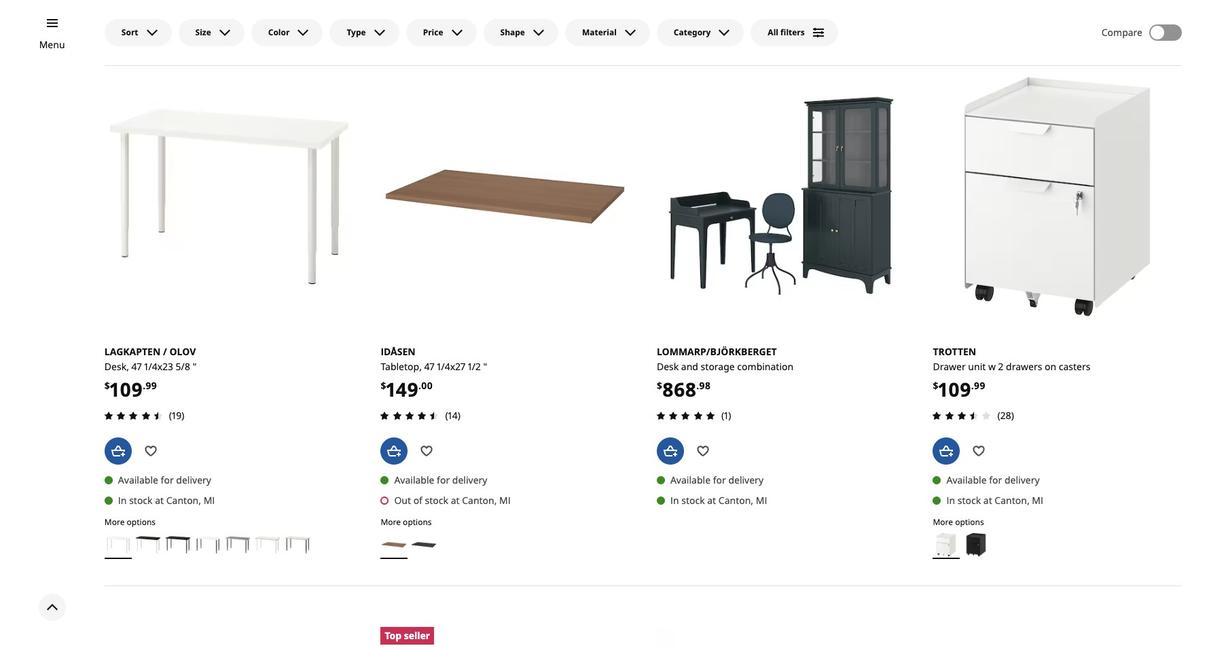 Task type: describe. For each thing, give the bounding box(es) containing it.
for for 868
[[713, 474, 726, 487]]

4 available for delivery from the left
[[947, 474, 1040, 487]]

delivery for 868
[[729, 474, 764, 487]]

more for 149
[[381, 516, 401, 528]]

. inside idåsen tabletop, 47 1/4x27 1/2 " $ 149 . 00
[[419, 379, 421, 392]]

lagkapten / olov desk, 47 1/4x23 5/8 " $ 109 . 99
[[105, 345, 197, 402]]

2 mi from the left
[[756, 494, 768, 507]]

drawers
[[1006, 360, 1043, 373]]

for for 149
[[437, 474, 450, 487]]

combination
[[738, 360, 794, 373]]

3 in from the left
[[947, 494, 956, 507]]

sort button
[[105, 19, 172, 46]]

w
[[989, 360, 996, 373]]

4 at from the left
[[984, 494, 993, 507]]

4 for from the left
[[990, 474, 1003, 487]]

3 canton, from the left
[[462, 494, 497, 507]]

options for 109
[[127, 516, 156, 528]]

olov
[[169, 345, 196, 358]]

unit
[[969, 360, 986, 373]]

lommarp/björkberget
[[657, 345, 777, 358]]

3 options from the left
[[956, 516, 984, 528]]

in stock at canton, mi for 868
[[671, 494, 768, 507]]

all filters button
[[751, 19, 838, 46]]

3 more from the left
[[933, 516, 953, 528]]

all filters
[[768, 27, 805, 38]]

trotten
[[933, 345, 977, 358]]

$ inside trotten drawer unit w 2 drawers on casters $ 109 . 99
[[933, 379, 939, 392]]

type
[[347, 27, 366, 38]]

seller
[[404, 629, 430, 642]]

filters
[[781, 27, 805, 38]]

2 canton, from the left
[[719, 494, 754, 507]]

tabletop,
[[381, 360, 422, 373]]

4 canton, from the left
[[995, 494, 1030, 507]]

4 stock from the left
[[958, 494, 981, 507]]

(1)
[[722, 409, 732, 422]]

size
[[195, 27, 211, 38]]

price button
[[406, 19, 477, 46]]

109 for trotten drawer unit w 2 drawers on casters $ 109 . 99
[[939, 376, 972, 402]]

material button
[[565, 19, 650, 46]]

delivery for 149
[[452, 474, 488, 487]]

idåsen
[[381, 345, 416, 358]]

more options for 149
[[381, 516, 432, 528]]

149
[[386, 376, 419, 402]]

47 inside lagkapten / olov desk, 47 1/4x23 5/8 " $ 109 . 99
[[132, 360, 142, 373]]

category button
[[657, 19, 744, 46]]

menu
[[39, 38, 65, 51]]

casters
[[1059, 360, 1091, 373]]

idåsen tabletop, 47 1/4x27 1/2 " $ 149 . 00
[[381, 345, 487, 402]]

category
[[674, 27, 711, 38]]

3 more options from the left
[[933, 516, 984, 528]]

desk
[[657, 360, 679, 373]]

more options for 109
[[105, 516, 156, 528]]

3 stock from the left
[[425, 494, 449, 507]]

top
[[385, 629, 402, 642]]

. inside lagkapten / olov desk, 47 1/4x23 5/8 " $ 109 . 99
[[143, 379, 146, 392]]

delivery for 109
[[176, 474, 211, 487]]

menu button
[[39, 37, 65, 52]]

lommarp/björkberget desk and storage combination $ 868 . 98
[[657, 345, 794, 402]]



Task type: vqa. For each thing, say whether or not it's contained in the screenshot.
the leftmost "
yes



Task type: locate. For each thing, give the bounding box(es) containing it.
1 $ from the left
[[105, 379, 110, 392]]

$ down drawer
[[933, 379, 939, 392]]

1 99 from the left
[[146, 379, 157, 392]]

99 inside trotten drawer unit w 2 drawers on casters $ 109 . 99
[[974, 379, 986, 392]]

available for delivery for 868
[[671, 474, 764, 487]]

1 horizontal spatial in stock at canton, mi
[[671, 494, 768, 507]]

3 available from the left
[[394, 474, 435, 487]]

2 " from the left
[[483, 360, 487, 373]]

top seller
[[385, 629, 430, 642]]

1 horizontal spatial 109
[[939, 376, 972, 402]]

1 for from the left
[[161, 474, 174, 487]]

5/8
[[176, 360, 190, 373]]

shape button
[[484, 19, 559, 46]]

1 options from the left
[[127, 516, 156, 528]]

/
[[163, 345, 167, 358]]

in stock at canton, mi
[[118, 494, 215, 507], [671, 494, 768, 507], [947, 494, 1044, 507]]

3 for from the left
[[437, 474, 450, 487]]

109 for lagkapten / olov desk, 47 1/4x23 5/8 " $ 109 . 99
[[110, 376, 143, 402]]

2 $ from the left
[[657, 379, 663, 392]]

$ down desk
[[657, 379, 663, 392]]

2 available from the left
[[671, 474, 711, 487]]

3 delivery from the left
[[452, 474, 488, 487]]

review: 3.6 out of 5 stars. total reviews: 28 image
[[929, 408, 995, 424]]

2 horizontal spatial options
[[956, 516, 984, 528]]

available for delivery down (1)
[[671, 474, 764, 487]]

. down 1/4x23
[[143, 379, 146, 392]]

canton,
[[166, 494, 201, 507], [719, 494, 754, 507], [462, 494, 497, 507], [995, 494, 1030, 507]]

109 inside trotten drawer unit w 2 drawers on casters $ 109 . 99
[[939, 376, 972, 402]]

4 $ from the left
[[933, 379, 939, 392]]

2 at from the left
[[708, 494, 716, 507]]

1 more from the left
[[105, 516, 125, 528]]

(14)
[[445, 409, 461, 422]]

3 mi from the left
[[500, 494, 511, 507]]

available for delivery down (19)
[[118, 474, 211, 487]]

available for delivery down the (28)
[[947, 474, 1040, 487]]

2 horizontal spatial in stock at canton, mi
[[947, 494, 1044, 507]]

3 at from the left
[[451, 494, 460, 507]]

2 horizontal spatial in
[[947, 494, 956, 507]]

sort
[[122, 27, 138, 38]]

99 down 1/4x23
[[146, 379, 157, 392]]

$
[[105, 379, 110, 392], [657, 379, 663, 392], [381, 379, 386, 392], [933, 379, 939, 392]]

. down and
[[697, 379, 699, 392]]

98
[[699, 379, 711, 392]]

4 delivery from the left
[[1005, 474, 1040, 487]]

options for 149
[[403, 516, 432, 528]]

99
[[146, 379, 157, 392], [974, 379, 986, 392]]

1 horizontal spatial "
[[483, 360, 487, 373]]

available for 868
[[671, 474, 711, 487]]

drawer
[[933, 360, 966, 373]]

available down review: 3.6 out of 5 stars. total reviews: 28 image
[[947, 474, 987, 487]]

2 options from the left
[[403, 516, 432, 528]]

available up the of
[[394, 474, 435, 487]]

0 horizontal spatial in stock at canton, mi
[[118, 494, 215, 507]]

review: 5 out of 5 stars. total reviews: 1 image
[[653, 408, 719, 424]]

99 down "unit"
[[974, 379, 986, 392]]

desk,
[[105, 360, 129, 373]]

for
[[161, 474, 174, 487], [713, 474, 726, 487], [437, 474, 450, 487], [990, 474, 1003, 487]]

47
[[132, 360, 142, 373], [424, 360, 435, 373]]

99 for lagkapten / olov desk, 47 1/4x23 5/8 " $ 109 . 99
[[146, 379, 157, 392]]

stock
[[129, 494, 153, 507], [682, 494, 705, 507], [425, 494, 449, 507], [958, 494, 981, 507]]

type button
[[330, 19, 399, 46]]

lagkapten
[[105, 345, 161, 358]]

delivery
[[176, 474, 211, 487], [729, 474, 764, 487], [452, 474, 488, 487], [1005, 474, 1040, 487]]

available for 109
[[118, 474, 158, 487]]

price
[[423, 27, 443, 38]]

3 available for delivery from the left
[[394, 474, 488, 487]]

delivery up out of stock at canton, mi
[[452, 474, 488, 487]]

available for delivery for 149
[[394, 474, 488, 487]]

2 stock from the left
[[682, 494, 705, 507]]

more
[[105, 516, 125, 528], [381, 516, 401, 528], [933, 516, 953, 528]]

review: 4.5 out of 5 stars. total reviews: 14 image
[[377, 408, 443, 424]]

0 horizontal spatial options
[[127, 516, 156, 528]]

" right 5/8 on the bottom left of the page
[[193, 360, 197, 373]]

available down review: 4.3 out of 5 stars. total reviews: 19 image
[[118, 474, 158, 487]]

2 available for delivery from the left
[[671, 474, 764, 487]]

3 in stock at canton, mi from the left
[[947, 494, 1044, 507]]

color
[[268, 27, 290, 38]]

109 down drawer
[[939, 376, 972, 402]]

47 up '00'
[[424, 360, 435, 373]]

1 . from the left
[[143, 379, 146, 392]]

"
[[193, 360, 197, 373], [483, 360, 487, 373]]

0 horizontal spatial 109
[[110, 376, 143, 402]]

delivery down (19)
[[176, 474, 211, 487]]

available for delivery up out of stock at canton, mi
[[394, 474, 488, 487]]

1/2
[[468, 360, 481, 373]]

1 109 from the left
[[110, 376, 143, 402]]

. down tabletop,
[[419, 379, 421, 392]]

2 horizontal spatial more options
[[933, 516, 984, 528]]

0 horizontal spatial 47
[[132, 360, 142, 373]]

1 horizontal spatial 47
[[424, 360, 435, 373]]

(28)
[[998, 409, 1015, 422]]

00
[[421, 379, 433, 392]]

1 47 from the left
[[132, 360, 142, 373]]

of
[[414, 494, 423, 507]]

at
[[155, 494, 164, 507], [708, 494, 716, 507], [451, 494, 460, 507], [984, 494, 993, 507]]

1 stock from the left
[[129, 494, 153, 507]]

1 available for delivery from the left
[[118, 474, 211, 487]]

for down the (28)
[[990, 474, 1003, 487]]

in stock at canton, mi for 109
[[118, 494, 215, 507]]

available down review: 5 out of 5 stars. total reviews: 1 image
[[671, 474, 711, 487]]

delivery down the (28)
[[1005, 474, 1040, 487]]

47 inside idåsen tabletop, 47 1/4x27 1/2 " $ 149 . 00
[[424, 360, 435, 373]]

available for delivery
[[118, 474, 211, 487], [671, 474, 764, 487], [394, 474, 488, 487], [947, 474, 1040, 487]]

2 . from the left
[[697, 379, 699, 392]]

2 47 from the left
[[424, 360, 435, 373]]

99 inside lagkapten / olov desk, 47 1/4x23 5/8 " $ 109 . 99
[[146, 379, 157, 392]]

99 for trotten drawer unit w 2 drawers on casters $ 109 . 99
[[974, 379, 986, 392]]

3 $ from the left
[[381, 379, 386, 392]]

$ inside lommarp/björkberget desk and storage combination $ 868 . 98
[[657, 379, 663, 392]]

more options
[[105, 516, 156, 528], [381, 516, 432, 528], [933, 516, 984, 528]]

0 horizontal spatial in
[[118, 494, 127, 507]]

material
[[582, 27, 617, 38]]

shape
[[501, 27, 525, 38]]

. inside lommarp/björkberget desk and storage combination $ 868 . 98
[[697, 379, 699, 392]]

2 99 from the left
[[974, 379, 986, 392]]

2 for from the left
[[713, 474, 726, 487]]

options
[[127, 516, 156, 528], [403, 516, 432, 528], [956, 516, 984, 528]]

868
[[663, 376, 697, 402]]

in for 109
[[118, 494, 127, 507]]

1 horizontal spatial more options
[[381, 516, 432, 528]]

1 horizontal spatial options
[[403, 516, 432, 528]]

1 " from the left
[[193, 360, 197, 373]]

0 horizontal spatial 99
[[146, 379, 157, 392]]

color button
[[251, 19, 323, 46]]

1 available from the left
[[118, 474, 158, 487]]

2 109 from the left
[[939, 376, 972, 402]]

available for 149
[[394, 474, 435, 487]]

1/4x27
[[437, 360, 466, 373]]

3 . from the left
[[419, 379, 421, 392]]

available for delivery for 109
[[118, 474, 211, 487]]

109 down desk,
[[110, 376, 143, 402]]

2 in from the left
[[671, 494, 679, 507]]

4 . from the left
[[972, 379, 974, 392]]

0 horizontal spatial more
[[105, 516, 125, 528]]

1 more options from the left
[[105, 516, 156, 528]]

size button
[[178, 19, 244, 46]]

in
[[118, 494, 127, 507], [671, 494, 679, 507], [947, 494, 956, 507]]

mi
[[204, 494, 215, 507], [756, 494, 768, 507], [500, 494, 511, 507], [1032, 494, 1044, 507]]

compare
[[1102, 26, 1143, 39]]

" inside idåsen tabletop, 47 1/4x27 1/2 " $ 149 . 00
[[483, 360, 487, 373]]

more for 109
[[105, 516, 125, 528]]

1 at from the left
[[155, 494, 164, 507]]

$ down desk,
[[105, 379, 110, 392]]

(19)
[[169, 409, 184, 422]]

" right '1/2'
[[483, 360, 487, 373]]

" inside lagkapten / olov desk, 47 1/4x23 5/8 " $ 109 . 99
[[193, 360, 197, 373]]

2
[[999, 360, 1004, 373]]

delivery down (1)
[[729, 474, 764, 487]]

1 mi from the left
[[204, 494, 215, 507]]

$ down tabletop,
[[381, 379, 386, 392]]

1 in stock at canton, mi from the left
[[118, 494, 215, 507]]

on
[[1045, 360, 1057, 373]]

.
[[143, 379, 146, 392], [697, 379, 699, 392], [419, 379, 421, 392], [972, 379, 974, 392]]

for up out of stock at canton, mi
[[437, 474, 450, 487]]

available
[[118, 474, 158, 487], [671, 474, 711, 487], [394, 474, 435, 487], [947, 474, 987, 487]]

47 down lagkapten
[[132, 360, 142, 373]]

0 horizontal spatial more options
[[105, 516, 156, 528]]

1/4x23
[[144, 360, 173, 373]]

$ inside lagkapten / olov desk, 47 1/4x23 5/8 " $ 109 . 99
[[105, 379, 110, 392]]

1 horizontal spatial more
[[381, 516, 401, 528]]

109 inside lagkapten / olov desk, 47 1/4x23 5/8 " $ 109 . 99
[[110, 376, 143, 402]]

for down (19)
[[161, 474, 174, 487]]

1 horizontal spatial 99
[[974, 379, 986, 392]]

$ inside idåsen tabletop, 47 1/4x27 1/2 " $ 149 . 00
[[381, 379, 386, 392]]

. inside trotten drawer unit w 2 drawers on casters $ 109 . 99
[[972, 379, 974, 392]]

review: 4.3 out of 5 stars. total reviews: 19 image
[[100, 408, 166, 424]]

trotten drawer unit w 2 drawers on casters $ 109 . 99
[[933, 345, 1091, 402]]

0 horizontal spatial "
[[193, 360, 197, 373]]

2 horizontal spatial more
[[933, 516, 953, 528]]

2 more from the left
[[381, 516, 401, 528]]

out
[[394, 494, 411, 507]]

storage
[[701, 360, 735, 373]]

for for 109
[[161, 474, 174, 487]]

4 mi from the left
[[1032, 494, 1044, 507]]

in for 868
[[671, 494, 679, 507]]

1 canton, from the left
[[166, 494, 201, 507]]

and
[[682, 360, 699, 373]]

2 in stock at canton, mi from the left
[[671, 494, 768, 507]]

2 delivery from the left
[[729, 474, 764, 487]]

out of stock at canton, mi
[[394, 494, 511, 507]]

2 more options from the left
[[381, 516, 432, 528]]

1 horizontal spatial in
[[671, 494, 679, 507]]

4 available from the left
[[947, 474, 987, 487]]

all
[[768, 27, 779, 38]]

109
[[110, 376, 143, 402], [939, 376, 972, 402]]

for down (1)
[[713, 474, 726, 487]]

1 delivery from the left
[[176, 474, 211, 487]]

. down "unit"
[[972, 379, 974, 392]]

1 in from the left
[[118, 494, 127, 507]]



